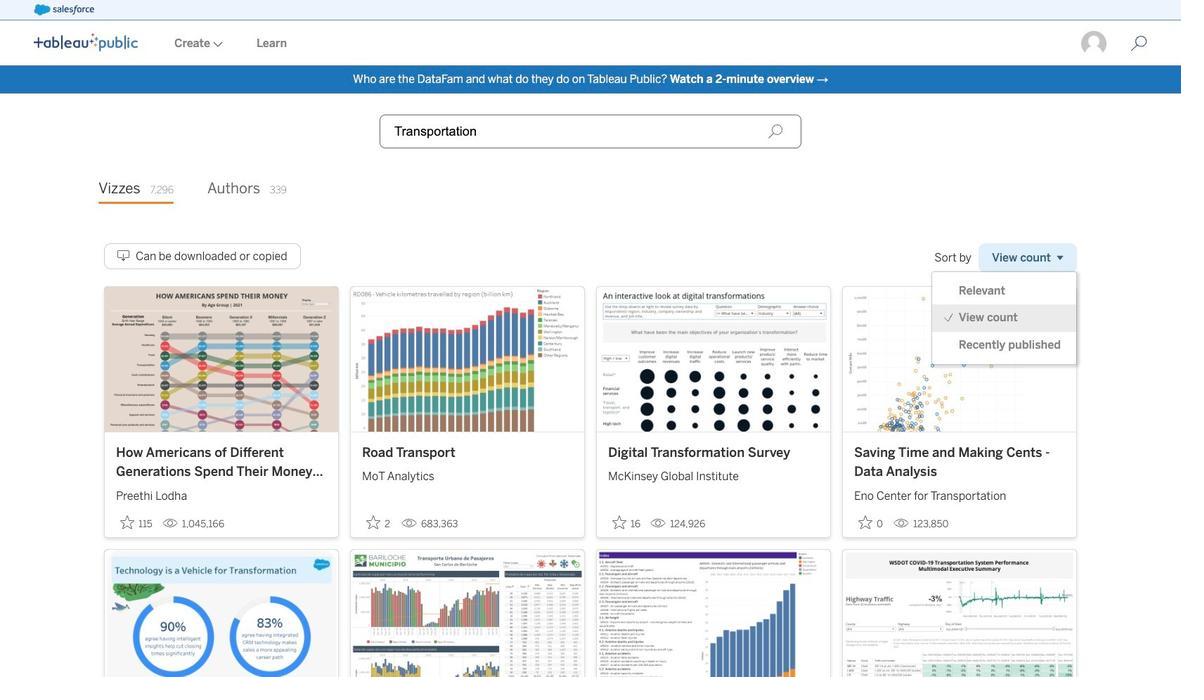 Task type: locate. For each thing, give the bounding box(es) containing it.
4 add favorite image from the left
[[859, 515, 873, 529]]

salesforce logo image
[[34, 4, 94, 15]]

3 add favorite button from the left
[[608, 511, 645, 534]]

workbook thumbnail image
[[105, 287, 338, 432], [351, 287, 584, 432], [597, 287, 831, 432], [843, 287, 1077, 432], [105, 550, 338, 677], [351, 550, 584, 677], [597, 550, 831, 677], [843, 550, 1077, 677]]

Add Favorite button
[[116, 511, 157, 534], [362, 511, 396, 534], [608, 511, 645, 534], [855, 511, 888, 534]]

add favorite image for 2nd add favorite "button" from right
[[613, 515, 627, 529]]

add favorite image for 2nd add favorite "button"
[[366, 515, 381, 529]]

1 add favorite button from the left
[[116, 511, 157, 534]]

1 add favorite image from the left
[[120, 515, 134, 529]]

2 add favorite image from the left
[[366, 515, 381, 529]]

add favorite image
[[120, 515, 134, 529], [366, 515, 381, 529], [613, 515, 627, 529], [859, 515, 873, 529]]

3 add favorite image from the left
[[613, 515, 627, 529]]



Task type: describe. For each thing, give the bounding box(es) containing it.
2 add favorite button from the left
[[362, 511, 396, 534]]

create image
[[210, 41, 223, 47]]

add favorite image for fourth add favorite "button" from right
[[120, 515, 134, 529]]

go to search image
[[1114, 35, 1165, 52]]

4 add favorite button from the left
[[855, 511, 888, 534]]

logo image
[[34, 33, 138, 51]]

list options menu
[[933, 278, 1077, 359]]

add favorite image for fourth add favorite "button"
[[859, 515, 873, 529]]

ruby.anderson5854 image
[[1080, 30, 1108, 58]]

search image
[[768, 124, 784, 139]]

Search input field
[[380, 115, 802, 148]]



Task type: vqa. For each thing, say whether or not it's contained in the screenshot.
1 to the right
no



